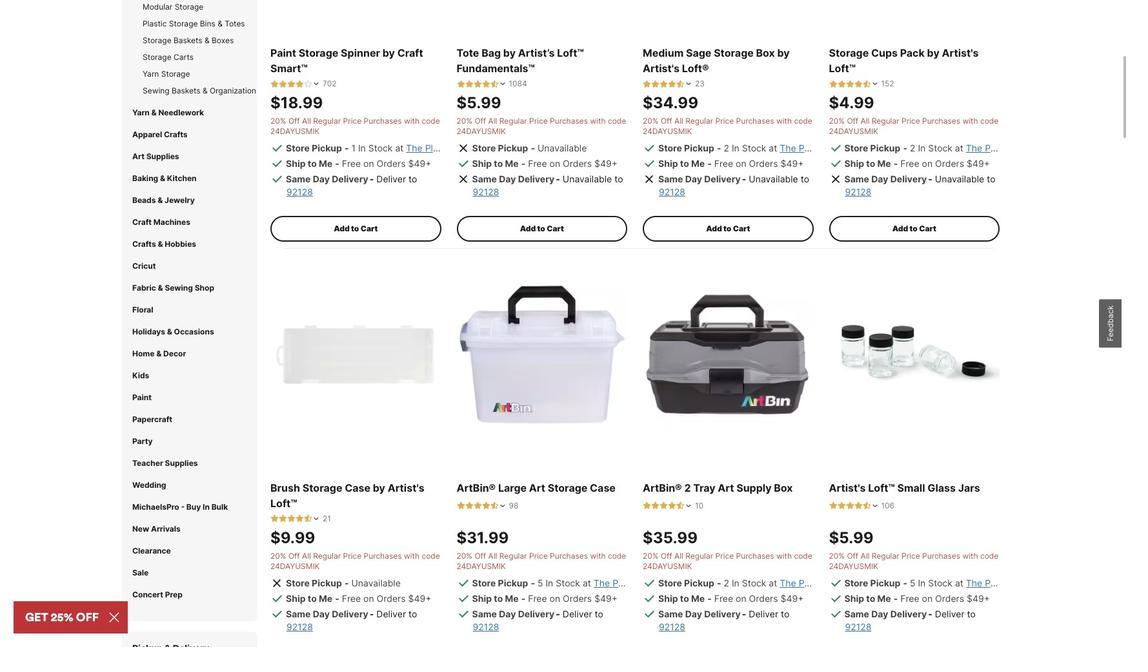 Task type: locate. For each thing, give the bounding box(es) containing it.
regular down $34.99 in the right top of the page
[[686, 116, 713, 126]]

with inside $34.99 20% off all regular price purchases with code 24dayusmik
[[776, 116, 792, 126]]

regular down 21
[[313, 552, 341, 561]]

24dayusmik inside $35.99 20% off all regular price purchases with code 24dayusmik
[[643, 562, 692, 572]]

off for artbin® large art storage case
[[475, 552, 486, 561]]

& right baking
[[160, 173, 165, 183]]

artist's inside storage cups pack by artist's loft™
[[942, 47, 979, 60]]

loft™ inside brush storage case by artist's loft™
[[270, 497, 297, 510]]

off inside $34.99 20% off all regular price purchases with code 24dayusmik
[[661, 116, 672, 126]]

loft™ down brush
[[270, 497, 297, 510]]

loft™
[[557, 47, 584, 60], [829, 62, 856, 75], [868, 482, 895, 495], [270, 497, 297, 510]]

20% down $35.99
[[643, 552, 659, 561]]

$5.99 20% off all regular price purchases with code 24dayusmik down 1084
[[457, 94, 626, 136]]

day for case
[[313, 609, 330, 620]]

2 add to cart from the left
[[520, 224, 564, 234]]

0 horizontal spatial store pickup - unavailable
[[286, 578, 401, 589]]

& inside the home & decor dropdown button
[[156, 349, 162, 359]]

1 horizontal spatial craft
[[397, 47, 423, 60]]

add
[[334, 224, 350, 234], [520, 224, 536, 234], [706, 224, 722, 234], [892, 224, 908, 234]]

1 vertical spatial craft
[[132, 217, 152, 227]]

1 horizontal spatial artbin®
[[643, 482, 682, 495]]

plaza for $5.99
[[985, 578, 1008, 589]]

off inside $4.99 20% off all regular price purchases with code 24dayusmik
[[847, 116, 858, 126]]

106 dialog
[[829, 501, 895, 512]]

1 horizontal spatial paint
[[270, 47, 296, 60]]

4 cart from the left
[[919, 224, 936, 234]]

$34.99
[[643, 94, 698, 112]]

at
[[395, 143, 404, 154], [451, 143, 459, 154], [769, 143, 777, 154], [824, 143, 833, 154], [955, 143, 963, 154], [1010, 143, 1019, 154], [583, 578, 591, 589], [638, 578, 646, 589], [769, 578, 777, 589], [824, 578, 833, 589], [955, 578, 963, 589], [1010, 578, 1019, 589]]

paint down kids link
[[132, 393, 152, 403]]

152 dialog
[[829, 79, 894, 89]]

92128 for paint storage spinner by craft smart™
[[287, 187, 313, 198]]

code inside '$9.99 20% off all regular price purchases with code 24dayusmik'
[[422, 552, 440, 561]]

regular down 106
[[872, 552, 899, 561]]

2 horizontal spatial same day delivery - unavailable to 92128
[[844, 174, 996, 198]]

storage right large
[[548, 482, 588, 495]]

1 add from the left
[[334, 224, 350, 234]]

all inside $4.99 20% off all regular price purchases with code 24dayusmik
[[861, 116, 870, 126]]

0 vertical spatial crafts
[[164, 130, 188, 139]]

in inside dropdown button
[[203, 503, 210, 512]]

with inside $31.99 20% off all regular price purchases with code 24dayusmik
[[590, 552, 606, 561]]

24dayusmik inside $31.99 20% off all regular price purchases with code 24dayusmik
[[457, 562, 506, 572]]

paint up 'smart™'
[[270, 47, 296, 60]]

craft
[[397, 47, 423, 60], [132, 217, 152, 227]]

1 cart from the left
[[361, 224, 378, 234]]

with for brush storage case by artist's loft™
[[404, 552, 420, 561]]

code for storage cups pack by artist's loft™
[[980, 116, 999, 126]]

apparel crafts link
[[132, 130, 188, 139]]

wedding button
[[122, 475, 258, 497]]

price inside $35.99 20% off all regular price purchases with code 24dayusmik
[[715, 552, 734, 561]]

tabler image
[[270, 80, 279, 88], [279, 80, 287, 88], [457, 80, 465, 88], [643, 80, 651, 88], [660, 80, 668, 88], [668, 80, 676, 88], [676, 80, 685, 88], [846, 80, 854, 88], [863, 80, 871, 88], [465, 502, 473, 511], [482, 502, 490, 511], [643, 502, 651, 511], [660, 502, 668, 511], [676, 502, 685, 511], [829, 502, 837, 511], [846, 502, 854, 511], [863, 502, 871, 511], [279, 515, 287, 524], [287, 515, 296, 524], [296, 515, 304, 524]]

20% down $18.99
[[270, 116, 286, 126]]

92128 for artbin® 2 tray art supply box
[[659, 622, 685, 633]]

on for spinner
[[363, 158, 374, 169]]

store pickup - unavailable for $9.99
[[286, 578, 401, 589]]

loft™ up 152 popup button
[[829, 62, 856, 75]]

1 horizontal spatial case
[[590, 482, 616, 495]]

storage right sage
[[714, 47, 754, 60]]

regular for by
[[499, 116, 527, 126]]

price inside $18.99 20% off all regular price purchases with code 24dayusmik
[[343, 116, 362, 126]]

price inside '$9.99 20% off all regular price purchases with code 24dayusmik'
[[343, 552, 362, 561]]

by inside paint storage spinner by craft smart™
[[383, 47, 395, 60]]

all inside $18.99 20% off all regular price purchases with code 24dayusmik
[[302, 116, 311, 126]]

all down 106 popup button
[[861, 552, 870, 561]]

yarn down storage carts
[[143, 69, 159, 79]]

storage inside medium sage storage box by artist's loft®
[[714, 47, 754, 60]]

1 store pickup - 5 in stock at the plaza at imperial valley from the left
[[472, 578, 710, 589]]

on for case
[[363, 594, 374, 605]]

yarn up the apparel
[[132, 108, 150, 117]]

$35.99 20% off all regular price purchases with code 24dayusmik
[[643, 529, 812, 572]]

jewelry
[[165, 195, 195, 205]]

baskets up carts at left top
[[174, 35, 202, 45]]

day for spinner
[[313, 174, 330, 185]]

2 down $4.99 20% off all regular price purchases with code 24dayusmik
[[910, 143, 915, 154]]

1 horizontal spatial same day delivery - unavailable to 92128
[[658, 174, 809, 198]]

in for $34.99
[[732, 143, 739, 154]]

& inside yarn & needlework dropdown button
[[151, 108, 157, 117]]

all inside $31.99 20% off all regular price purchases with code 24dayusmik
[[488, 552, 497, 561]]

tabler image
[[287, 80, 296, 88], [296, 80, 304, 88], [304, 80, 312, 88], [465, 80, 473, 88], [473, 80, 482, 88], [482, 80, 490, 88], [490, 80, 499, 88], [651, 80, 660, 88], [829, 80, 837, 88], [837, 80, 846, 88], [854, 80, 863, 88], [457, 502, 465, 511], [473, 502, 482, 511], [490, 502, 499, 511], [651, 502, 660, 511], [668, 502, 676, 511], [837, 502, 846, 511], [854, 502, 863, 511], [270, 515, 279, 524], [304, 515, 312, 524]]

supplies down party dropdown button
[[165, 459, 198, 468]]

bulk
[[211, 503, 228, 512]]

in for $35.99
[[732, 578, 739, 589]]

the for $18.99
[[406, 143, 423, 154]]

delivery for small
[[890, 609, 927, 620]]

artbin&#xae; large art storage case image
[[457, 270, 627, 441]]

store pickup - 2 in stock at the plaza at imperial valley down $4.99 20% off all regular price purchases with code 24dayusmik
[[844, 143, 1083, 154]]

20% inside '$9.99 20% off all regular price purchases with code 24dayusmik'
[[270, 552, 286, 561]]

24dayusmik down $9.99
[[270, 562, 320, 572]]

price for art
[[529, 552, 548, 561]]

same day delivery - deliver to 92128 for $9.99
[[286, 609, 417, 633]]

artist's loft™ small glass jars
[[829, 482, 980, 495]]

medium sage storage box by artist's loft® link
[[643, 45, 814, 76]]

orders for artist's loft™ small glass jars
[[935, 594, 964, 605]]

by inside medium sage storage box by artist's loft®
[[777, 47, 790, 60]]

purchases inside $18.99 20% off all regular price purchases with code 24dayusmik
[[364, 116, 402, 126]]

delivery for art
[[518, 609, 555, 620]]

me for small
[[877, 594, 891, 605]]

&
[[218, 19, 223, 28], [205, 35, 210, 45], [203, 86, 208, 95], [151, 108, 157, 117], [160, 173, 165, 183], [158, 195, 163, 205], [158, 239, 163, 249], [158, 283, 163, 293], [167, 327, 172, 337], [156, 349, 162, 359]]

with inside $4.99 20% off all regular price purchases with code 24dayusmik
[[963, 116, 978, 126]]

yarn & needlework link
[[132, 108, 204, 117]]

code inside $31.99 20% off all regular price purchases with code 24dayusmik
[[608, 552, 626, 561]]

3 same day delivery - unavailable to 92128 from the left
[[844, 174, 996, 198]]

stock
[[368, 143, 393, 154], [742, 143, 766, 154], [928, 143, 953, 154], [556, 578, 580, 589], [742, 578, 766, 589], [928, 578, 953, 589]]

20% down $4.99
[[829, 116, 845, 126]]

supplies
[[146, 151, 179, 161], [165, 459, 198, 468]]

& up yarn & needlework dropdown button
[[203, 86, 208, 95]]

20% down $34.99 in the right top of the page
[[643, 116, 659, 126]]

2 5 from the left
[[910, 578, 915, 589]]

1 horizontal spatial crafts
[[164, 130, 188, 139]]

purchases inside $35.99 20% off all regular price purchases with code 24dayusmik
[[736, 552, 774, 561]]

off for storage cups pack by artist's loft™
[[847, 116, 858, 126]]

1 add to cart button from the left
[[270, 216, 441, 242]]

code inside $35.99 20% off all regular price purchases with code 24dayusmik
[[794, 552, 812, 561]]

modular
[[143, 2, 173, 11]]

storage up 702
[[299, 47, 338, 60]]

3 add to cart from the left
[[706, 224, 750, 234]]

teacher supplies link
[[132, 459, 198, 468]]

off inside '$9.99 20% off all regular price purchases with code 24dayusmik'
[[288, 552, 300, 561]]

20% inside $34.99 20% off all regular price purchases with code 24dayusmik
[[643, 116, 659, 126]]

2 for $35.99
[[724, 578, 729, 589]]

regular inside $34.99 20% off all regular price purchases with code 24dayusmik
[[686, 116, 713, 126]]

day for by
[[499, 174, 516, 185]]

0 vertical spatial sewing
[[143, 86, 169, 95]]

baskets
[[174, 35, 202, 45], [172, 86, 200, 95]]

ship to me - free on orders $49+ for by
[[472, 158, 618, 169]]

2 for $4.99
[[910, 143, 915, 154]]

hobbies
[[165, 239, 196, 249]]

plaza
[[425, 143, 448, 154], [799, 143, 822, 154], [985, 143, 1008, 154], [613, 578, 636, 589], [799, 578, 822, 589], [985, 578, 1008, 589]]

& right beads
[[158, 195, 163, 205]]

$5.99 20% off all regular price purchases with code 24dayusmik down 106
[[829, 529, 999, 572]]

24dayusmik inside $34.99 20% off all regular price purchases with code 24dayusmik
[[643, 127, 692, 136]]

same for artbin® 2 tray art supply box
[[658, 609, 683, 620]]

0 vertical spatial craft
[[397, 47, 423, 60]]

off inside $18.99 20% off all regular price purchases with code 24dayusmik
[[288, 116, 300, 126]]

party link
[[132, 437, 153, 446]]

art up baking
[[132, 151, 144, 161]]

price inside $4.99 20% off all regular price purchases with code 24dayusmik
[[902, 116, 920, 126]]

off down $34.99 in the right top of the page
[[661, 116, 672, 126]]

artist&#x27;s loft&#x2122; small glass jars image
[[829, 270, 1000, 441]]

craft down beads
[[132, 217, 152, 227]]

0 horizontal spatial $5.99
[[457, 94, 501, 112]]

off inside $35.99 20% off all regular price purchases with code 24dayusmik
[[661, 552, 672, 561]]

1 same day delivery - unavailable to 92128 from the left
[[472, 174, 623, 198]]

ship to me - free on orders $49+
[[286, 158, 431, 169], [472, 158, 618, 169], [658, 158, 804, 169], [844, 158, 990, 169], [286, 594, 431, 605], [472, 594, 618, 605], [658, 594, 804, 605], [844, 594, 990, 605]]

new arrivals
[[132, 525, 181, 534]]

1 horizontal spatial 5
[[910, 578, 915, 589]]

purchases inside $34.99 20% off all regular price purchases with code 24dayusmik
[[736, 116, 774, 126]]

0 horizontal spatial case
[[345, 482, 370, 495]]

regular down $31.99
[[499, 552, 527, 561]]

0 horizontal spatial store pickup - 5 in stock at the plaza at imperial valley
[[472, 578, 710, 589]]

supplies for teacher supplies
[[165, 459, 198, 468]]

yarn & needlework button
[[122, 102, 258, 124]]

artbin® up '10' popup button in the right bottom of the page
[[643, 482, 682, 495]]

& right holidays
[[167, 327, 172, 337]]

loft™ right the artist's
[[557, 47, 584, 60]]

24dayusmik down 106 'dialog'
[[829, 562, 878, 572]]

art right large
[[529, 482, 545, 495]]

all for tote bag by artist's loft™ fundamentals™
[[488, 116, 497, 126]]

regular down $35.99
[[686, 552, 713, 561]]

store for brush storage case by artist's loft™
[[286, 578, 310, 589]]

artist's loft™ small glass jars link
[[829, 481, 1000, 496]]

sewing down the cricut dropdown button
[[165, 283, 193, 293]]

pickup for storage
[[684, 143, 714, 154]]

ship to me - free on orders $49+ for small
[[844, 594, 990, 605]]

beads
[[132, 195, 156, 205]]

valley for $18.99
[[498, 143, 523, 154]]

deliver for $18.99
[[376, 174, 406, 185]]

0 vertical spatial yarn
[[143, 69, 159, 79]]

same
[[286, 174, 311, 185], [472, 174, 497, 185], [658, 174, 683, 185], [844, 174, 869, 185], [286, 609, 311, 620], [472, 609, 497, 620], [658, 609, 683, 620], [844, 609, 869, 620]]

& inside fabric & sewing shop dropdown button
[[158, 283, 163, 293]]

crafts down needlework
[[164, 130, 188, 139]]

all down $18.99
[[302, 116, 311, 126]]

2 same day delivery - unavailable to 92128 from the left
[[658, 174, 809, 198]]

storage down plastic
[[143, 35, 171, 45]]

0 vertical spatial supplies
[[146, 151, 179, 161]]

1 horizontal spatial $5.99 20% off all regular price purchases with code 24dayusmik
[[829, 529, 999, 572]]

20% down $9.99
[[270, 552, 286, 561]]

paint for paint storage spinner by craft smart™
[[270, 47, 296, 60]]

1 horizontal spatial $5.99
[[829, 529, 874, 548]]

0 vertical spatial store pickup - unavailable
[[472, 143, 587, 154]]

plastic storage bins & totes
[[143, 19, 245, 28]]

paint storage spinner by craft smart™ link
[[270, 45, 441, 76]]

0 vertical spatial box
[[756, 47, 775, 60]]

same for artist's loft™ small glass jars
[[844, 609, 869, 620]]

4 add from the left
[[892, 224, 908, 234]]

& right the home
[[156, 349, 162, 359]]

regular inside '$9.99 20% off all regular price purchases with code 24dayusmik'
[[313, 552, 341, 561]]

same for artbin® large art storage case
[[472, 609, 497, 620]]

to
[[308, 158, 317, 169], [494, 158, 503, 169], [680, 158, 689, 169], [866, 158, 875, 169], [409, 174, 417, 185], [614, 174, 623, 185], [801, 174, 809, 185], [987, 174, 996, 185], [351, 224, 359, 234], [537, 224, 545, 234], [723, 224, 731, 234], [910, 224, 918, 234], [308, 594, 317, 605], [494, 594, 503, 605], [680, 594, 689, 605], [866, 594, 875, 605], [409, 609, 417, 620], [595, 609, 603, 620], [781, 609, 790, 620], [967, 609, 976, 620]]

teacher supplies
[[132, 459, 198, 468]]

paint button
[[122, 387, 258, 409]]

storage up 21
[[303, 482, 342, 495]]

3 add from the left
[[706, 224, 722, 234]]

valley for $34.99
[[871, 143, 897, 154]]

by inside brush storage case by artist's loft™
[[373, 482, 385, 495]]

price inside $31.99 20% off all regular price purchases with code 24dayusmik
[[529, 552, 548, 561]]

supplies inside dropdown button
[[165, 459, 198, 468]]

3 cart from the left
[[733, 224, 750, 234]]

with inside $18.99 20% off all regular price purchases with code 24dayusmik
[[404, 116, 420, 126]]

off down 1084 popup button
[[475, 116, 486, 126]]

storage inside brush storage case by artist's loft™
[[303, 482, 342, 495]]

152 button
[[829, 79, 894, 89]]

add to cart
[[334, 224, 378, 234], [520, 224, 564, 234], [706, 224, 750, 234], [892, 224, 936, 234]]

2 down $34.99 20% off all regular price purchases with code 24dayusmik at top right
[[724, 143, 729, 154]]

all down $9.99
[[302, 552, 311, 561]]

plaza for $34.99
[[799, 143, 822, 154]]

2 down $35.99 20% off all regular price purchases with code 24dayusmik
[[724, 578, 729, 589]]

home & decor
[[132, 349, 186, 359]]

24dayusmik down 1084 dialog
[[457, 127, 506, 136]]

art inside dropdown button
[[132, 151, 144, 161]]

3 add to cart button from the left
[[643, 216, 814, 242]]

on for art
[[550, 594, 560, 605]]

purchases inside $31.99 20% off all regular price purchases with code 24dayusmik
[[550, 552, 588, 561]]

20% inside $4.99 20% off all regular price purchases with code 24dayusmik
[[829, 116, 845, 126]]

tray
[[693, 482, 715, 495]]

1 5 from the left
[[538, 578, 543, 589]]

supplies inside dropdown button
[[146, 151, 179, 161]]

$9.99
[[270, 529, 315, 548]]

4 add to cart button from the left
[[829, 216, 1000, 242]]

store for medium sage storage box by artist's loft®
[[658, 143, 682, 154]]

regular down 152
[[872, 116, 899, 126]]

0 horizontal spatial craft
[[132, 217, 152, 227]]

pickup
[[312, 143, 342, 154], [498, 143, 528, 154], [684, 143, 714, 154], [870, 143, 901, 154], [312, 578, 342, 589], [498, 578, 528, 589], [684, 578, 714, 589], [870, 578, 901, 589]]

$5.99 down 1084 dialog
[[457, 94, 501, 112]]

all inside '$9.99 20% off all regular price purchases with code 24dayusmik'
[[302, 552, 311, 561]]

store pickup - 2 in stock at the plaza at imperial valley down $34.99 20% off all regular price purchases with code 24dayusmik at top right
[[658, 143, 897, 154]]

0 horizontal spatial same day delivery - unavailable to 92128
[[472, 174, 623, 198]]

& left boxes
[[205, 35, 210, 45]]

24dayusmik down $4.99
[[829, 127, 878, 136]]

off down $4.99
[[847, 116, 858, 126]]

crafts up cricut 'link'
[[132, 239, 156, 249]]

art right tray
[[718, 482, 734, 495]]

20% for artist's loft™ small glass jars
[[829, 552, 845, 561]]

2 add to cart button from the left
[[457, 216, 627, 242]]

price for small
[[902, 552, 920, 561]]

0 horizontal spatial art
[[132, 151, 144, 161]]

regular down $18.99
[[313, 116, 341, 126]]

with for tote bag by artist's loft™ fundamentals™
[[590, 116, 606, 126]]

store for storage cups pack by artist's loft™
[[844, 143, 868, 154]]

92128
[[287, 187, 313, 198], [473, 187, 499, 198], [659, 187, 685, 198], [845, 187, 871, 198], [287, 622, 313, 633], [473, 622, 499, 633], [659, 622, 685, 633], [845, 622, 871, 633]]

holidays
[[132, 327, 165, 337]]

free for by
[[528, 158, 547, 169]]

off down $35.99
[[661, 552, 672, 561]]

1 case from the left
[[345, 482, 370, 495]]

regular inside $35.99 20% off all regular price purchases with code 24dayusmik
[[686, 552, 713, 561]]

cart for $18.99
[[361, 224, 378, 234]]

price inside $34.99 20% off all regular price purchases with code 24dayusmik
[[715, 116, 734, 126]]

all down $34.99 in the right top of the page
[[674, 116, 683, 126]]

24dayusmik for storage cups pack by artist's loft™
[[829, 127, 878, 136]]

20% inside $31.99 20% off all regular price purchases with code 24dayusmik
[[457, 552, 472, 561]]

storage up the storage baskets & boxes link
[[169, 19, 198, 28]]

regular for spinner
[[313, 116, 341, 126]]

machines
[[153, 217, 190, 227]]

98 dialog
[[457, 501, 518, 512]]

code for paint storage spinner by craft smart™
[[422, 116, 440, 126]]

0 vertical spatial $5.99 20% off all regular price purchases with code 24dayusmik
[[457, 94, 626, 136]]

ship for paint storage spinner by craft smart™
[[286, 158, 306, 169]]

0 vertical spatial baskets
[[174, 35, 202, 45]]

& for hobbies
[[158, 239, 163, 249]]

artbin® large art storage case
[[457, 482, 616, 495]]

ship to me - free on orders $49+ for art
[[472, 594, 618, 605]]

20% for brush storage case by artist's loft™
[[270, 552, 286, 561]]

1 vertical spatial $5.99
[[829, 529, 874, 548]]

98 button
[[457, 501, 518, 512]]

1 vertical spatial crafts
[[132, 239, 156, 249]]

1 horizontal spatial store pickup - 5 in stock at the plaza at imperial valley
[[844, 578, 1083, 589]]

all for paint storage spinner by craft smart™
[[302, 116, 311, 126]]

all down $35.99
[[674, 552, 683, 561]]

off for brush storage case by artist's loft™
[[288, 552, 300, 561]]

all for artbin® large art storage case
[[488, 552, 497, 561]]

sewing down yarn storage link
[[143, 86, 169, 95]]

24dayusmik inside $4.99 20% off all regular price purchases with code 24dayusmik
[[829, 127, 878, 136]]

brush storage case by artist&#x27;s loft&#x2122; image
[[270, 270, 441, 441]]

24dayusmik down $31.99
[[457, 562, 506, 572]]

& inside holidays & occasions dropdown button
[[167, 327, 172, 337]]

1 artbin® from the left
[[457, 482, 496, 495]]

& inside beads & jewelry dropdown button
[[158, 195, 163, 205]]

ship to me - free on orders $49+ for tray
[[658, 594, 804, 605]]

craft machines
[[132, 217, 190, 227]]

code inside $34.99 20% off all regular price purchases with code 24dayusmik
[[794, 116, 812, 126]]

1084 dialog
[[457, 79, 527, 89]]

by inside tote bag by artist's loft™ fundamentals™
[[503, 47, 516, 60]]

- inside dropdown button
[[181, 503, 185, 512]]

fabric & sewing shop link
[[132, 283, 214, 293]]

all inside $34.99 20% off all regular price purchases with code 24dayusmik
[[674, 116, 683, 126]]

box
[[756, 47, 775, 60], [774, 482, 793, 495]]

orders
[[377, 158, 406, 169], [563, 158, 592, 169], [749, 158, 778, 169], [935, 158, 964, 169], [377, 594, 406, 605], [563, 594, 592, 605], [749, 594, 778, 605], [935, 594, 964, 605]]

20% down 1084 dialog
[[457, 116, 472, 126]]

regular for art
[[499, 552, 527, 561]]

art
[[132, 151, 144, 161], [529, 482, 545, 495], [718, 482, 734, 495]]

& inside crafts & hobbies dropdown button
[[158, 239, 163, 249]]

1 vertical spatial baskets
[[172, 86, 200, 95]]

20% down 106 'dialog'
[[829, 552, 845, 561]]

orders for storage cups pack by artist's loft™
[[935, 158, 964, 169]]

storage baskets & boxes link
[[143, 35, 234, 45]]

store pickup - 2 in stock at the plaza at imperial valley down $35.99 20% off all regular price purchases with code 24dayusmik
[[658, 578, 897, 589]]

storage carts
[[143, 52, 194, 62]]

& left hobbies
[[158, 239, 163, 249]]

plastic storage bins & totes link
[[143, 19, 245, 28]]

plaza for $31.99
[[613, 578, 636, 589]]

artbin® for $31.99
[[457, 482, 496, 495]]

1 vertical spatial supplies
[[165, 459, 198, 468]]

medium
[[643, 47, 684, 60]]

1 vertical spatial yarn
[[132, 108, 150, 117]]

ship for medium sage storage box by artist's loft®
[[658, 158, 678, 169]]

20% inside $35.99 20% off all regular price purchases with code 24dayusmik
[[643, 552, 659, 561]]

0 horizontal spatial 5
[[538, 578, 543, 589]]

artbin® up 98 popup button
[[457, 482, 496, 495]]

baking & kitchen button
[[122, 168, 258, 190]]

all down 1084 popup button
[[488, 116, 497, 126]]

off down $18.99
[[288, 116, 300, 126]]

1 horizontal spatial store pickup - unavailable
[[472, 143, 587, 154]]

fabric
[[132, 283, 156, 293]]

0 vertical spatial $5.99
[[457, 94, 501, 112]]

free for small
[[900, 594, 919, 605]]

off down $31.99
[[475, 552, 486, 561]]

baskets up needlework
[[172, 86, 200, 95]]

$49+ for tote bag by artist's loft™ fundamentals™
[[594, 158, 618, 169]]

$5.99
[[457, 94, 501, 112], [829, 529, 874, 548]]

& inside baking & kitchen dropdown button
[[160, 173, 165, 183]]

storage inside paint storage spinner by craft smart™
[[299, 47, 338, 60]]

yarn & needlework
[[132, 108, 204, 117]]

in
[[358, 143, 366, 154], [732, 143, 739, 154], [918, 143, 926, 154], [203, 503, 210, 512], [546, 578, 553, 589], [732, 578, 739, 589], [918, 578, 926, 589]]

23
[[695, 79, 705, 89]]

regular inside $18.99 20% off all regular price purchases with code 24dayusmik
[[313, 116, 341, 126]]

paint inside paint storage spinner by craft smart™
[[270, 47, 296, 60]]

1 vertical spatial sewing
[[165, 283, 193, 293]]

fabric & sewing shop
[[132, 283, 214, 293]]

same day delivery - unavailable to 92128
[[472, 174, 623, 198], [658, 174, 809, 198], [844, 174, 996, 198]]

delivery
[[332, 174, 368, 185], [518, 174, 555, 185], [704, 174, 741, 185], [890, 174, 927, 185], [332, 609, 368, 620], [518, 609, 555, 620], [704, 609, 741, 620], [890, 609, 927, 620]]

all
[[302, 116, 311, 126], [488, 116, 497, 126], [674, 116, 683, 126], [861, 116, 870, 126], [302, 552, 311, 561], [488, 552, 497, 561], [674, 552, 683, 561], [861, 552, 870, 561]]

pickup for art
[[498, 578, 528, 589]]

2 cart from the left
[[547, 224, 564, 234]]

2 artbin® from the left
[[643, 482, 682, 495]]

same for storage cups pack by artist's loft™
[[844, 174, 869, 185]]

& right bins
[[218, 19, 223, 28]]

with
[[404, 116, 420, 126], [590, 116, 606, 126], [776, 116, 792, 126], [963, 116, 978, 126], [404, 552, 420, 561], [590, 552, 606, 561], [776, 552, 792, 561], [963, 552, 978, 561]]

regular down 1084
[[499, 116, 527, 126]]

& right fabric
[[158, 283, 163, 293]]

0 horizontal spatial paint
[[132, 393, 152, 403]]

code for artbin® 2 tray art supply box
[[794, 552, 812, 561]]

craft right "spinner"
[[397, 47, 423, 60]]

same day delivery - unavailable to 92128 for $5.99
[[472, 174, 623, 198]]

4 add to cart from the left
[[892, 224, 936, 234]]

supplies up baking & kitchen link
[[146, 151, 179, 161]]

0 vertical spatial paint
[[270, 47, 296, 60]]

ship to me - free on orders $49+ for case
[[286, 594, 431, 605]]

with for artist's loft™ small glass jars
[[963, 552, 978, 561]]

off for paint storage spinner by craft smart™
[[288, 116, 300, 126]]

bag
[[482, 47, 501, 60]]

imperial for $31.99
[[649, 578, 683, 589]]

tabler image inside 23 dialog
[[651, 80, 660, 88]]

code inside $4.99 20% off all regular price purchases with code 24dayusmik
[[980, 116, 999, 126]]

off down 106 popup button
[[847, 552, 858, 561]]

purchases inside $4.99 20% off all regular price purchases with code 24dayusmik
[[922, 116, 960, 126]]

storage up 152 popup button
[[829, 47, 869, 60]]

0 horizontal spatial $5.99 20% off all regular price purchases with code 24dayusmik
[[457, 94, 626, 136]]

yarn inside dropdown button
[[132, 108, 150, 117]]

clearance
[[132, 546, 171, 556]]

baking
[[132, 173, 158, 183]]

20% inside $18.99 20% off all regular price purchases with code 24dayusmik
[[270, 116, 286, 126]]

teacher
[[132, 459, 163, 468]]

floral button
[[122, 299, 258, 321]]

loft™ inside tote bag by artist's loft™ fundamentals™
[[557, 47, 584, 60]]

spinner
[[341, 47, 380, 60]]

with inside $35.99 20% off all regular price purchases with code 24dayusmik
[[776, 552, 792, 561]]

2 store pickup - 5 in stock at the plaza at imperial valley from the left
[[844, 578, 1083, 589]]

& up apparel crafts link
[[151, 108, 157, 117]]

add to cart for $34.99
[[706, 224, 750, 234]]

loft™ up 106
[[868, 482, 895, 495]]

sewing
[[143, 86, 169, 95], [165, 283, 193, 293]]

92128 for tote bag by artist's loft™ fundamentals™
[[473, 187, 499, 198]]

1 add to cart from the left
[[334, 224, 378, 234]]

imperial
[[462, 143, 495, 154], [835, 143, 869, 154], [1021, 143, 1055, 154], [649, 578, 683, 589], [835, 578, 869, 589], [1021, 578, 1055, 589]]

$5.99 down 106 popup button
[[829, 529, 874, 548]]

code inside $18.99 20% off all regular price purchases with code 24dayusmik
[[422, 116, 440, 126]]

regular inside $31.99 20% off all regular price purchases with code 24dayusmik
[[499, 552, 527, 561]]

1 vertical spatial paint
[[132, 393, 152, 403]]

20% down $31.99
[[457, 552, 472, 561]]

with inside '$9.99 20% off all regular price purchases with code 24dayusmik'
[[404, 552, 420, 561]]

purchases for storage cups pack by artist's loft™
[[922, 116, 960, 126]]

storage
[[175, 2, 204, 11], [169, 19, 198, 28], [143, 35, 171, 45], [299, 47, 338, 60], [714, 47, 754, 60], [829, 47, 869, 60], [143, 52, 171, 62], [161, 69, 190, 79], [303, 482, 342, 495], [548, 482, 588, 495]]

$5.99 20% off all regular price purchases with code 24dayusmik for glass
[[829, 529, 999, 572]]

24dayusmik down $18.99
[[270, 127, 320, 136]]

0 horizontal spatial artbin®
[[457, 482, 496, 495]]

24dayusmik inside $18.99 20% off all regular price purchases with code 24dayusmik
[[270, 127, 320, 136]]

off inside $31.99 20% off all regular price purchases with code 24dayusmik
[[475, 552, 486, 561]]

2 add from the left
[[520, 224, 536, 234]]

with for paint storage spinner by craft smart™
[[404, 116, 420, 126]]

brush storage case by artist's loft™ link
[[270, 481, 441, 512]]

24dayusmik down $35.99
[[643, 562, 692, 572]]

storage carts link
[[143, 52, 194, 62]]

all inside $35.99 20% off all regular price purchases with code 24dayusmik
[[674, 552, 683, 561]]

purchases inside '$9.99 20% off all regular price purchases with code 24dayusmik'
[[364, 552, 402, 561]]

off down $9.99
[[288, 552, 300, 561]]

21 dialog
[[270, 514, 331, 525]]

loft™ inside artist's loft™ small glass jars link
[[868, 482, 895, 495]]

me for tray
[[691, 594, 705, 605]]

23 button
[[643, 79, 705, 89]]

1 vertical spatial $5.99 20% off all regular price purchases with code 24dayusmik
[[829, 529, 999, 572]]

all down $31.99
[[488, 552, 497, 561]]

24dayusmik inside '$9.99 20% off all regular price purchases with code 24dayusmik'
[[270, 562, 320, 572]]

add to cart button
[[270, 216, 441, 242], [457, 216, 627, 242], [643, 216, 814, 242], [829, 216, 1000, 242]]

delivery for pack
[[890, 174, 927, 185]]

same day delivery - deliver to 92128
[[286, 174, 417, 198], [286, 609, 417, 633], [472, 609, 603, 633], [658, 609, 790, 633], [844, 609, 976, 633]]

store pickup - 2 in stock at the plaza at imperial valley for $34.99
[[658, 143, 897, 154]]

all down $4.99
[[861, 116, 870, 126]]

paint inside dropdown button
[[132, 393, 152, 403]]

by inside storage cups pack by artist's loft™
[[927, 47, 940, 60]]

1 vertical spatial store pickup - unavailable
[[286, 578, 401, 589]]

regular inside $4.99 20% off all regular price purchases with code 24dayusmik
[[872, 116, 899, 126]]

24dayusmik down $34.99 in the right top of the page
[[643, 127, 692, 136]]

store for artbin® large art storage case
[[472, 578, 496, 589]]



Task type: describe. For each thing, give the bounding box(es) containing it.
21
[[323, 514, 331, 524]]

baking & kitchen link
[[132, 173, 197, 183]]

box inside medium sage storage box by artist's loft®
[[756, 47, 775, 60]]

store pickup - 2 in stock at the plaza at imperial valley for $35.99
[[658, 578, 897, 589]]

me for pack
[[877, 158, 891, 169]]

code for medium sage storage box by artist's loft®
[[794, 116, 812, 126]]

stock for $4.99
[[928, 143, 953, 154]]

apparel
[[132, 130, 162, 139]]

20% for artbin® 2 tray art supply box
[[643, 552, 659, 561]]

artbin® 2 tray art supply box link
[[643, 481, 814, 496]]

occasions
[[174, 327, 214, 337]]

delivery for tray
[[704, 609, 741, 620]]

unavailable for $34.99
[[749, 174, 798, 185]]

storage cups pack by artist's loft™ link
[[829, 45, 1000, 76]]

702 dialog
[[270, 79, 337, 89]]

1084
[[509, 79, 527, 89]]

sage
[[686, 47, 711, 60]]

24dayusmik for artbin® 2 tray art supply box
[[643, 562, 692, 572]]

10 button
[[643, 501, 704, 512]]

purchases for paint storage spinner by craft smart™
[[364, 116, 402, 126]]

medium sage storage box by artist's loft®
[[643, 47, 790, 75]]

off for artbin® 2 tray art supply box
[[661, 552, 672, 561]]

2 for $34.99
[[724, 143, 729, 154]]

apparel crafts
[[132, 130, 188, 139]]

pack
[[900, 47, 925, 60]]

organization
[[210, 86, 256, 95]]

storage cups pack by artist's loft™
[[829, 47, 979, 75]]

craft machines button
[[122, 212, 258, 233]]

crafts & hobbies
[[132, 239, 196, 249]]

by for $18.99
[[383, 47, 395, 60]]

storage down storage carts
[[161, 69, 190, 79]]

storage up plastic storage bins & totes
[[175, 2, 204, 11]]

regular for pack
[[872, 116, 899, 126]]

2 horizontal spatial art
[[718, 482, 734, 495]]

20% for medium sage storage box by artist's loft®
[[643, 116, 659, 126]]

concert prep
[[132, 590, 183, 600]]

day for small
[[871, 609, 888, 620]]

$31.99 20% off all regular price purchases with code 24dayusmik
[[457, 529, 626, 572]]

floral link
[[132, 305, 153, 315]]

tote
[[457, 47, 479, 60]]

me for storage
[[691, 158, 705, 169]]

ship to me - free on orders $49+ for spinner
[[286, 158, 431, 169]]

michaelspro - buy in bulk link
[[132, 503, 228, 512]]

deliver for $31.99
[[563, 609, 592, 620]]

& for decor
[[156, 349, 162, 359]]

orders for paint storage spinner by craft smart™
[[377, 158, 406, 169]]

702
[[323, 79, 337, 89]]

crafts & hobbies button
[[122, 233, 258, 255]]

pickup for tray
[[684, 578, 714, 589]]

0 horizontal spatial crafts
[[132, 239, 156, 249]]

sale link
[[132, 568, 149, 578]]

23 dialog
[[643, 79, 705, 89]]

$49+ for artbin® 2 tray art supply box
[[781, 594, 804, 605]]

store pickup - 2 in stock at the plaza at imperial valley for $4.99
[[844, 143, 1083, 154]]

same day delivery - deliver to 92128 for $18.99
[[286, 174, 417, 198]]

buy
[[186, 503, 201, 512]]

yarn storage
[[143, 69, 190, 79]]

10 dialog
[[643, 501, 704, 512]]

clearance link
[[132, 546, 171, 556]]

$34.99 20% off all regular price purchases with code 24dayusmik
[[643, 94, 812, 136]]

20% for artbin® large art storage case
[[457, 552, 472, 561]]

$49+ for artist's loft™ small glass jars
[[967, 594, 990, 605]]

michaelspro - buy in bulk
[[132, 503, 228, 512]]

me for by
[[505, 158, 519, 169]]

concert
[[132, 590, 163, 600]]

day for art
[[499, 609, 516, 620]]

price for spinner
[[343, 116, 362, 126]]

2 case from the left
[[590, 482, 616, 495]]

same day delivery - deliver to 92128 for $31.99
[[472, 609, 603, 633]]

sewing baskets & organization
[[143, 86, 256, 95]]

loft®
[[682, 62, 709, 75]]

teacher supplies button
[[122, 453, 258, 475]]

apparel crafts button
[[122, 124, 258, 146]]

cricut button
[[122, 255, 258, 277]]

tabler image inside 1084 dialog
[[457, 80, 465, 88]]

kitchen
[[167, 173, 197, 183]]

in for $31.99
[[546, 578, 553, 589]]

artist's inside brush storage case by artist's loft™
[[388, 482, 424, 495]]

yarn storage link
[[143, 69, 190, 79]]

craft machines link
[[132, 217, 190, 227]]

ship to me - free on orders $49+ for storage
[[658, 158, 804, 169]]

$49+ for brush storage case by artist's loft™
[[408, 594, 431, 605]]

1084 button
[[457, 79, 527, 89]]

smart™
[[270, 62, 308, 75]]

$4.99 20% off all regular price purchases with code 24dayusmik
[[829, 94, 999, 136]]

regular for small
[[872, 552, 899, 561]]

holidays & occasions
[[132, 327, 214, 337]]

beads & jewelry link
[[132, 195, 195, 205]]

case inside brush storage case by artist's loft™
[[345, 482, 370, 495]]

by for $9.99
[[373, 482, 385, 495]]

1 horizontal spatial art
[[529, 482, 545, 495]]

code for artist's loft™ small glass jars
[[980, 552, 999, 561]]

art supplies button
[[122, 146, 258, 168]]

loft™ inside storage cups pack by artist's loft™
[[829, 62, 856, 75]]

stock for $35.99
[[742, 578, 766, 589]]

pickup for small
[[870, 578, 901, 589]]

sewing inside dropdown button
[[165, 283, 193, 293]]

me for spinner
[[319, 158, 332, 169]]

add to cart for $5.99
[[520, 224, 564, 234]]

supply
[[736, 482, 772, 495]]

tote bag by artist's loft™ fundamentals™ link
[[457, 45, 627, 76]]

pickup for pack
[[870, 143, 901, 154]]

purchases for medium sage storage box by artist's loft®
[[736, 116, 774, 126]]

code for brush storage case by artist's loft™
[[422, 552, 440, 561]]

ship for artbin® large art storage case
[[472, 594, 492, 605]]

brush
[[270, 482, 300, 495]]

add for $18.99
[[334, 224, 350, 234]]

$18.99
[[270, 94, 323, 112]]

free for spinner
[[342, 158, 361, 169]]

new arrivals button
[[122, 519, 258, 541]]

cups
[[871, 47, 898, 60]]

with for artbin® 2 tray art supply box
[[776, 552, 792, 561]]

10
[[695, 501, 704, 511]]

in for $4.99
[[918, 143, 926, 154]]

free for case
[[342, 594, 361, 605]]

day for storage
[[685, 174, 702, 185]]

concert prep button
[[122, 585, 258, 606]]

artbin&#xae; 2 tray art supply box image
[[643, 270, 814, 441]]

totes
[[225, 19, 245, 28]]

party button
[[122, 431, 258, 453]]

bins
[[200, 19, 215, 28]]

same for paint storage spinner by craft smart™
[[286, 174, 311, 185]]

by for $4.99
[[927, 47, 940, 60]]

imperial for $18.99
[[462, 143, 495, 154]]

regular for case
[[313, 552, 341, 561]]

the for $5.99
[[966, 578, 982, 589]]

2 left tray
[[684, 482, 691, 495]]

store for artist's loft™ small glass jars
[[844, 578, 868, 589]]

craft inside dropdown button
[[132, 217, 152, 227]]

24dayusmik for artist's loft™ small glass jars
[[829, 562, 878, 572]]

valley for $4.99
[[1058, 143, 1083, 154]]

fundamentals™
[[457, 62, 535, 75]]

artbin® large art storage case link
[[457, 481, 627, 496]]

artist's inside medium sage storage box by artist's loft®
[[643, 62, 680, 75]]

papercraft
[[132, 415, 172, 424]]

on for pack
[[922, 158, 933, 169]]

paint storage spinner by craft smart™
[[270, 47, 423, 75]]

$4.99
[[829, 94, 874, 112]]

store pickup - 1 in stock at the plaza at imperial valley
[[286, 143, 523, 154]]

ship for tote bag by artist's loft™ fundamentals™
[[472, 158, 492, 169]]

jars
[[958, 482, 980, 495]]

off for tote bag by artist's loft™ fundamentals™
[[475, 116, 486, 126]]

artbin® 2 tray art supply box
[[643, 482, 793, 495]]

carts
[[174, 52, 194, 62]]

1 vertical spatial box
[[774, 482, 793, 495]]

20% for paint storage spinner by craft smart™
[[270, 116, 286, 126]]

papercraft button
[[122, 409, 258, 431]]

craft inside paint storage spinner by craft smart™
[[397, 47, 423, 60]]

price for storage
[[715, 116, 734, 126]]

$49+ for storage cups pack by artist's loft™
[[967, 158, 990, 169]]

the for $31.99
[[594, 578, 610, 589]]

floral
[[132, 305, 153, 315]]

storage up yarn storage
[[143, 52, 171, 62]]

needlework
[[158, 108, 204, 117]]

ship to me - free on orders $49+ for pack
[[844, 158, 990, 169]]

add to cart button for $5.99
[[457, 216, 627, 242]]

sewing baskets & organization link
[[143, 86, 256, 95]]

home & decor link
[[132, 349, 186, 359]]

free for pack
[[900, 158, 919, 169]]

boxes
[[212, 35, 234, 45]]

ship for storage cups pack by artist's loft™
[[844, 158, 864, 169]]

702 button
[[270, 79, 337, 89]]

price for case
[[343, 552, 362, 561]]

on for small
[[922, 594, 933, 605]]

1
[[351, 143, 356, 154]]

wedding link
[[132, 481, 166, 490]]

98
[[509, 501, 518, 511]]

kids link
[[132, 371, 149, 381]]

me for art
[[505, 594, 519, 605]]

michaelspro
[[132, 503, 179, 512]]

imperial for $34.99
[[835, 143, 869, 154]]

with for medium sage storage box by artist's loft®
[[776, 116, 792, 126]]

on for tray
[[736, 594, 746, 605]]

sale button
[[122, 563, 258, 585]]

storage inside storage cups pack by artist's loft™
[[829, 47, 869, 60]]

new arrivals link
[[132, 525, 181, 534]]

ship for artbin® 2 tray art supply box
[[658, 594, 678, 605]]

add to cart button for $4.99
[[829, 216, 1000, 242]]

in for $18.99
[[358, 143, 366, 154]]

holidays & occasions button
[[122, 321, 258, 343]]



Task type: vqa. For each thing, say whether or not it's contained in the screenshot.


